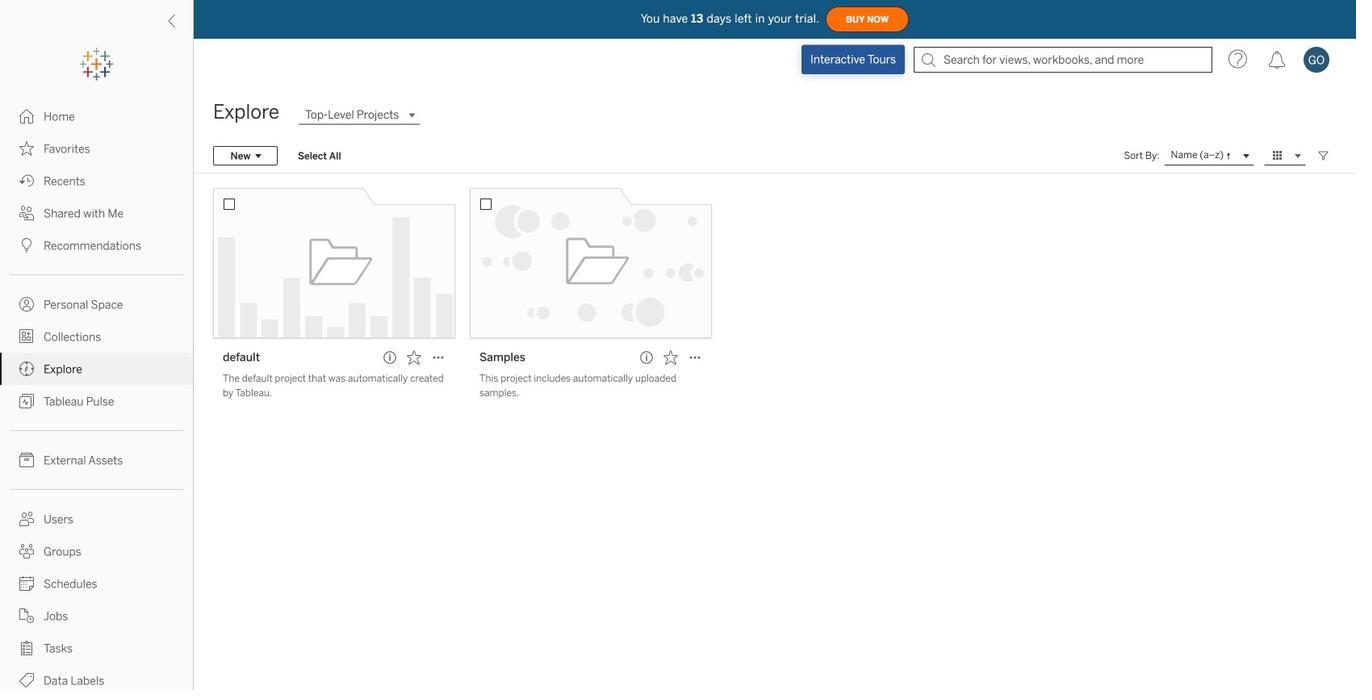 Task type: vqa. For each thing, say whether or not it's contained in the screenshot.
Search For Views, Workbooks, And More text box
yes



Task type: describe. For each thing, give the bounding box(es) containing it.
default image
[[213, 188, 455, 338]]

Search for views, workbooks, and more text field
[[914, 47, 1213, 73]]

grid view image
[[1271, 149, 1286, 163]]



Task type: locate. For each thing, give the bounding box(es) containing it.
samples image
[[470, 188, 712, 338]]

navigation panel element
[[0, 48, 193, 691]]

main navigation. press the up and down arrow keys to access links. element
[[0, 100, 193, 691]]



